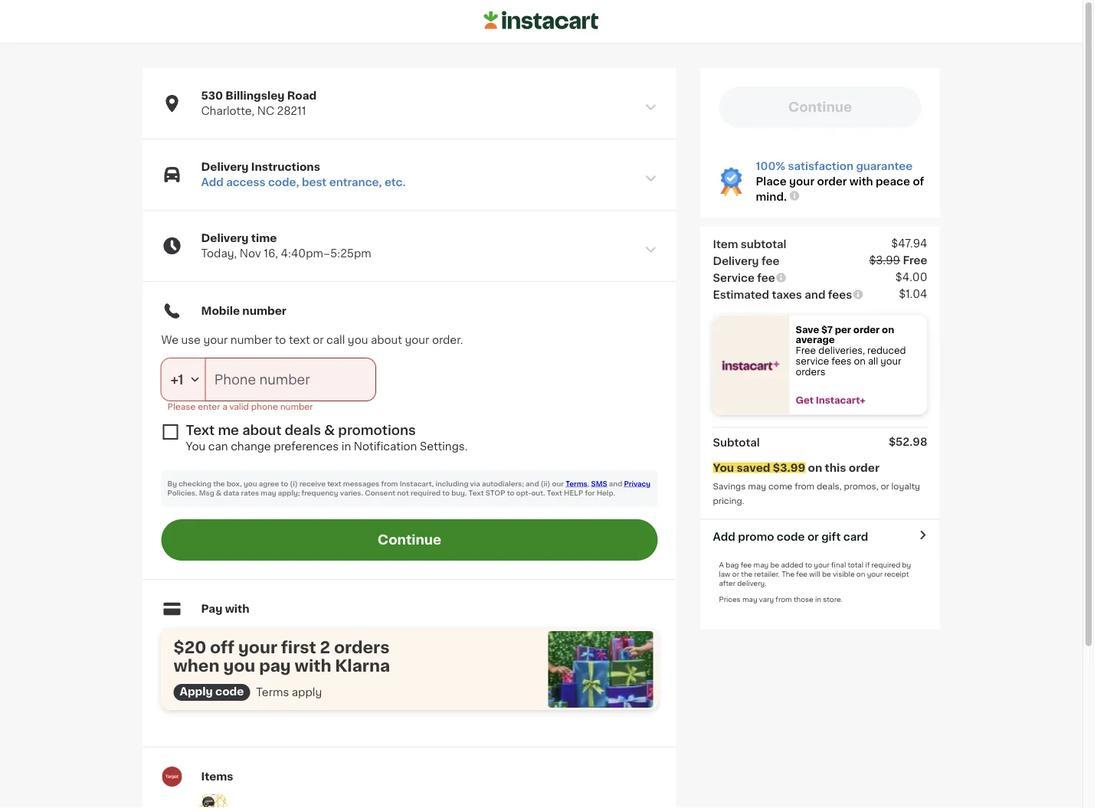Task type: vqa. For each thing, say whether or not it's contained in the screenshot.
69 to the middle
no



Task type: describe. For each thing, give the bounding box(es) containing it.
delivery time today, nov 16, 4:40pm–5:25pm
[[201, 233, 372, 259]]

pay
[[259, 658, 291, 674]]

when
[[174, 658, 220, 674]]

frequency
[[302, 490, 339, 497]]

530 billingsley road charlotte, nc 28211
[[201, 90, 317, 117]]

0 vertical spatial number
[[243, 306, 287, 317]]

order.
[[432, 335, 463, 346]]

your left order.
[[405, 335, 430, 346]]

1 horizontal spatial in
[[816, 597, 822, 603]]

messages
[[343, 481, 380, 488]]

530
[[201, 90, 223, 101]]

1 vertical spatial with
[[225, 604, 250, 615]]

to inside a bag fee may be added to your final total if required by law or the retailer. the fee will be visible on your receipt after delivery.
[[806, 562, 813, 569]]

or inside a bag fee may be added to your final total if required by law or the retailer. the fee will be visible on your receipt after delivery.
[[733, 571, 740, 578]]

1 vertical spatial $3.99
[[773, 463, 806, 473]]

deals
[[285, 424, 321, 437]]

receipt
[[885, 571, 910, 578]]

billingsley
[[226, 90, 285, 101]]

place
[[756, 176, 787, 187]]

with inside $20 off your first 2 orders when you pay with klarna
[[295, 658, 332, 674]]

a
[[222, 403, 227, 411]]

out.
[[532, 490, 546, 497]]

2 vertical spatial number
[[280, 403, 313, 411]]

reduced
[[868, 347, 907, 355]]

on left all
[[855, 357, 866, 366]]

gift
[[822, 532, 841, 542]]

apply
[[180, 687, 213, 698]]

delivery for today,
[[201, 233, 249, 244]]

card
[[844, 532, 869, 542]]

opt-
[[516, 490, 532, 497]]

not
[[397, 490, 409, 497]]

store.
[[824, 597, 843, 603]]

bag
[[726, 562, 739, 569]]

the
[[782, 571, 795, 578]]

delivery time image
[[644, 243, 658, 257]]

$20 off your first 2 orders when you pay with klarna
[[174, 640, 390, 674]]

charlotte,
[[201, 106, 255, 117]]

save $7 per order on average free deliveries, reduced service fees on all your orders
[[796, 325, 909, 376]]

consent
[[365, 490, 396, 497]]

$4.00
[[896, 272, 928, 283]]

add promo code or gift card button
[[713, 529, 869, 545]]

terms apply
[[256, 688, 322, 698]]

apply
[[292, 688, 322, 698]]

savings
[[713, 483, 746, 491]]

text inside text me about deals & promotions you can change preferences in notification settings.
[[186, 424, 215, 437]]

fee left will
[[797, 571, 808, 578]]

valid
[[230, 403, 249, 411]]

or left call
[[313, 335, 324, 346]]

all
[[869, 357, 879, 366]]

fees inside save $7 per order on average free deliveries, reduced service fees on all your orders
[[832, 357, 852, 366]]

2
[[320, 640, 330, 656]]

please
[[168, 403, 196, 411]]

msg
[[199, 490, 214, 497]]

service fee
[[713, 273, 776, 283]]

2 horizontal spatial and
[[805, 289, 826, 300]]

item subtotal
[[713, 239, 787, 250]]

sms link
[[592, 481, 608, 488]]

autodialers;
[[482, 481, 524, 488]]

$1.04
[[900, 289, 928, 299]]

delivery instructions add access code, best entrance, etc.
[[201, 162, 406, 188]]

rates
[[241, 490, 259, 497]]

add inside delivery instructions add access code, best entrance, etc.
[[201, 177, 224, 188]]

law
[[720, 571, 731, 578]]

may down delivery.
[[743, 597, 758, 603]]

best
[[302, 177, 327, 188]]

on left this on the right bottom of page
[[809, 463, 823, 473]]

may inside by checking the box, you agree to (i) receive text messages from instacart, including via autodialers; and (ii) our terms , sms and privacy policies. msg & data rates may apply; frequency varies. consent not required to buy. text stop to opt-out. text help for help.
[[261, 490, 276, 497]]

taxes
[[772, 289, 803, 300]]

instacart+
[[816, 396, 866, 405]]

1 vertical spatial number
[[231, 335, 272, 346]]

on up reduced
[[883, 325, 895, 334]]

0 vertical spatial you
[[348, 335, 368, 346]]

help
[[564, 490, 584, 497]]

we
[[161, 335, 179, 346]]

0 vertical spatial be
[[771, 562, 780, 569]]

off
[[210, 640, 235, 656]]

pay with
[[201, 604, 250, 615]]

notification
[[354, 442, 417, 452]]

your right use
[[204, 335, 228, 346]]

or inside the savings may come from deals, promos, or loyalty pricing.
[[881, 483, 890, 491]]

klarna
[[335, 658, 390, 674]]

instructions
[[251, 162, 320, 173]]

required inside a bag fee may be added to your final total if required by law or the retailer. the fee will be visible on your receipt after delivery.
[[872, 562, 901, 569]]

come
[[769, 483, 793, 491]]

text me about deals & promotions you can change preferences in notification settings.
[[186, 424, 468, 452]]

delivery.
[[738, 580, 767, 587]]

$7
[[822, 325, 833, 334]]

,
[[588, 481, 590, 488]]

continue button
[[161, 520, 658, 561]]

etc.
[[385, 177, 406, 188]]

delivery instructions image
[[644, 172, 658, 186]]

your inside $20 off your first 2 orders when you pay with klarna
[[238, 640, 278, 656]]

vary
[[760, 597, 774, 603]]

1 horizontal spatial free
[[904, 255, 928, 266]]

service
[[713, 273, 755, 283]]

to up phone number phone field
[[275, 335, 286, 346]]

retailer.
[[755, 571, 780, 578]]

can
[[208, 442, 228, 452]]

1 horizontal spatial and
[[609, 481, 623, 488]]

& inside by checking the box, you agree to (i) receive text messages from instacart, including via autodialers; and (ii) our terms , sms and privacy policies. msg & data rates may apply; frequency varies. consent not required to buy. text stop to opt-out. text help for help.
[[216, 490, 222, 497]]

get instacart+ button
[[790, 396, 928, 406]]

policies.
[[168, 490, 197, 497]]

for
[[585, 490, 595, 497]]

1 horizontal spatial $3.99
[[870, 255, 901, 266]]

to down including
[[443, 490, 450, 497]]

settings.
[[420, 442, 468, 452]]

service
[[796, 357, 830, 366]]

required inside by checking the box, you agree to (i) receive text messages from instacart, including via autodialers; and (ii) our terms , sms and privacy policies. msg & data rates may apply; frequency varies. consent not required to buy. text stop to opt-out. text help for help.
[[411, 490, 441, 497]]

orders inside save $7 per order on average free deliveries, reduced service fees on all your orders
[[796, 368, 826, 376]]

1 horizontal spatial about
[[371, 335, 403, 346]]

preferences
[[274, 442, 339, 452]]

0 horizontal spatial text
[[289, 335, 310, 346]]

2 horizontal spatial text
[[547, 490, 563, 497]]

get
[[796, 396, 814, 405]]

you inside $20 off your first 2 orders when you pay with klarna
[[223, 658, 256, 674]]

a bag fee may be added to your final total if required by law or the retailer. the fee will be visible on your receipt after delivery.
[[720, 562, 912, 587]]

order inside place your order with peace of mind.
[[818, 176, 848, 187]]

$52.98
[[889, 437, 928, 447]]

or inside button
[[808, 532, 819, 542]]

(i)
[[290, 481, 298, 488]]

mobile number
[[201, 306, 287, 317]]

you inside by checking the box, you agree to (i) receive text messages from instacart, including via autodialers; and (ii) our terms , sms and privacy policies. msg & data rates may apply; frequency varies. consent not required to buy. text stop to opt-out. text help for help.
[[244, 481, 257, 488]]

1 vertical spatial terms
[[256, 688, 289, 698]]

1 horizontal spatial text
[[469, 490, 484, 497]]

deliveries,
[[819, 347, 866, 355]]

delivery address image
[[644, 100, 658, 114]]

from for prices may vary from those in store.
[[776, 597, 793, 603]]



Task type: locate. For each thing, give the bounding box(es) containing it.
and up the out.
[[526, 481, 539, 488]]

the inside by checking the box, you agree to (i) receive text messages from instacart, including via autodialers; and (ii) our terms , sms and privacy policies. msg & data rates may apply; frequency varies. consent not required to buy. text stop to opt-out. text help for help.
[[213, 481, 225, 488]]

0 vertical spatial the
[[213, 481, 225, 488]]

use
[[181, 335, 201, 346]]

about up change
[[242, 424, 282, 437]]

0 horizontal spatial the
[[213, 481, 225, 488]]

code right apply
[[215, 687, 244, 698]]

1 vertical spatial free
[[796, 347, 817, 355]]

1 vertical spatial fees
[[832, 357, 852, 366]]

or left gift
[[808, 532, 819, 542]]

order right the per
[[854, 325, 880, 334]]

0 horizontal spatial code
[[215, 687, 244, 698]]

order up promos,
[[849, 463, 880, 473]]

in left 'store.'
[[816, 597, 822, 603]]

delivery up service
[[713, 256, 760, 266]]

saved
[[737, 463, 771, 473]]

savings may come from deals, promos, or loyalty pricing.
[[713, 483, 923, 505]]

by
[[903, 562, 912, 569]]

0 horizontal spatial add
[[201, 177, 224, 188]]

0 horizontal spatial about
[[242, 424, 282, 437]]

delivery up "access"
[[201, 162, 249, 173]]

nov
[[240, 248, 261, 259]]

1 vertical spatial the
[[742, 571, 753, 578]]

to down autodialers;
[[507, 490, 515, 497]]

number up deals
[[280, 403, 313, 411]]

number down "mobile number"
[[231, 335, 272, 346]]

2 vertical spatial delivery
[[713, 256, 760, 266]]

the left "box,"
[[213, 481, 225, 488]]

0 vertical spatial order
[[818, 176, 848, 187]]

may down saved
[[748, 483, 767, 491]]

free
[[904, 255, 928, 266], [796, 347, 817, 355]]

about inside text me about deals & promotions you can change preferences in notification settings.
[[242, 424, 282, 437]]

1 horizontal spatial add
[[713, 532, 736, 542]]

apply code
[[180, 687, 244, 698]]

$3.99 up come
[[773, 463, 806, 473]]

from
[[381, 481, 398, 488], [795, 483, 815, 491], [776, 597, 793, 603]]

& right deals
[[324, 424, 335, 437]]

1 horizontal spatial required
[[872, 562, 901, 569]]

promos,
[[845, 483, 879, 491]]

we use your number to text or call you about your order.
[[161, 335, 463, 346]]

0 horizontal spatial text
[[186, 424, 215, 437]]

stop
[[486, 490, 506, 497]]

0 horizontal spatial $3.99
[[773, 463, 806, 473]]

added
[[782, 562, 804, 569]]

text inside by checking the box, you agree to (i) receive text messages from instacart, including via autodialers; and (ii) our terms , sms and privacy policies. msg & data rates may apply; frequency varies. consent not required to buy. text stop to opt-out. text help for help.
[[327, 481, 342, 488]]

time
[[251, 233, 277, 244]]

about
[[371, 335, 403, 346], [242, 424, 282, 437]]

0 vertical spatial in
[[342, 442, 351, 452]]

order down the 100% satisfaction guarantee
[[818, 176, 848, 187]]

1 vertical spatial required
[[872, 562, 901, 569]]

0 vertical spatial free
[[904, 255, 928, 266]]

your down reduced
[[881, 357, 902, 366]]

code up added
[[777, 532, 805, 542]]

0 horizontal spatial with
[[225, 604, 250, 615]]

1 vertical spatial delivery
[[201, 233, 249, 244]]

required up receipt
[[872, 562, 901, 569]]

fees
[[829, 289, 853, 300], [832, 357, 852, 366]]

delivery
[[201, 162, 249, 173], [201, 233, 249, 244], [713, 256, 760, 266]]

from right "vary"
[[776, 597, 793, 603]]

1 vertical spatial orders
[[334, 640, 390, 656]]

to left (i)
[[281, 481, 288, 488]]

0 vertical spatial text
[[289, 335, 310, 346]]

fee right bag at the right
[[741, 562, 752, 569]]

text down the our on the right bottom of the page
[[547, 490, 563, 497]]

you left can on the bottom of page
[[186, 442, 206, 452]]

from inside the savings may come from deals, promos, or loyalty pricing.
[[795, 483, 815, 491]]

your inside save $7 per order on average free deliveries, reduced service fees on all your orders
[[881, 357, 902, 366]]

promotions
[[338, 424, 416, 437]]

free up $4.00
[[904, 255, 928, 266]]

2 vertical spatial you
[[223, 658, 256, 674]]

place your order with peace of mind.
[[756, 176, 925, 202]]

first
[[281, 640, 316, 656]]

on inside a bag fee may be added to your final total if required by law or the retailer. the fee will be visible on your receipt after delivery.
[[857, 571, 866, 578]]

1 horizontal spatial &
[[324, 424, 335, 437]]

0 horizontal spatial in
[[342, 442, 351, 452]]

varies.
[[340, 490, 363, 497]]

1 horizontal spatial code
[[777, 532, 805, 542]]

orders down service
[[796, 368, 826, 376]]

may up retailer.
[[754, 562, 769, 569]]

Select a country button
[[161, 359, 205, 401]]

you inside text me about deals & promotions you can change preferences in notification settings.
[[186, 442, 206, 452]]

receive
[[300, 481, 326, 488]]

add left "access"
[[201, 177, 224, 188]]

prices may vary from those in store.
[[720, 597, 843, 603]]

home image
[[484, 9, 599, 32]]

1 vertical spatial in
[[816, 597, 822, 603]]

with down 2
[[295, 658, 332, 674]]

order
[[818, 176, 848, 187], [854, 325, 880, 334], [849, 463, 880, 473]]

0 vertical spatial with
[[850, 176, 874, 187]]

via
[[470, 481, 481, 488]]

1 vertical spatial add
[[713, 532, 736, 542]]

& inside text me about deals & promotions you can change preferences in notification settings.
[[324, 424, 335, 437]]

prices
[[720, 597, 741, 603]]

Phone number telephone field
[[205, 359, 376, 401]]

from for savings may come from deals, promos, or loyalty pricing.
[[795, 483, 815, 491]]

2 horizontal spatial from
[[795, 483, 815, 491]]

fee down subtotal
[[762, 256, 780, 266]]

me
[[218, 424, 239, 437]]

$3.99 down $47.94
[[870, 255, 901, 266]]

in inside text me about deals & promotions you can change preferences in notification settings.
[[342, 442, 351, 452]]

1 vertical spatial be
[[823, 571, 832, 578]]

text down via
[[469, 490, 484, 497]]

sms
[[592, 481, 608, 488]]

delivery up today, on the top of the page
[[201, 233, 249, 244]]

delivery inside delivery instructions add access code, best entrance, etc.
[[201, 162, 249, 173]]

fee up estimated taxes and fees
[[758, 273, 776, 283]]

from down you saved $3.99 on this order
[[795, 483, 815, 491]]

from inside by checking the box, you agree to (i) receive text messages from instacart, including via autodialers; and (ii) our terms , sms and privacy policies. msg & data rates may apply; frequency varies. consent not required to buy. text stop to opt-out. text help for help.
[[381, 481, 398, 488]]

the up delivery.
[[742, 571, 753, 578]]

your inside place your order with peace of mind.
[[790, 176, 815, 187]]

0 horizontal spatial and
[[526, 481, 539, 488]]

2 vertical spatial with
[[295, 658, 332, 674]]

mobile
[[201, 306, 240, 317]]

0 vertical spatial you
[[186, 442, 206, 452]]

peace
[[876, 176, 911, 187]]

with down "guarantee"
[[850, 176, 874, 187]]

1 horizontal spatial you
[[713, 463, 735, 473]]

loyalty
[[892, 483, 921, 491]]

including
[[436, 481, 469, 488]]

free inside save $7 per order on average free deliveries, reduced service fees on all your orders
[[796, 347, 817, 355]]

orders up "klarna"
[[334, 640, 390, 656]]

0 horizontal spatial terms
[[256, 688, 289, 698]]

your up pay
[[238, 640, 278, 656]]

and right taxes
[[805, 289, 826, 300]]

1 horizontal spatial be
[[823, 571, 832, 578]]

order inside save $7 per order on average free deliveries, reduced service fees on all your orders
[[854, 325, 880, 334]]

100%
[[756, 161, 786, 172]]

0 horizontal spatial free
[[796, 347, 817, 355]]

& right msg in the left of the page
[[216, 490, 222, 497]]

your down the if
[[868, 571, 883, 578]]

fees down 'deliveries,'
[[832, 357, 852, 366]]

help.
[[597, 490, 616, 497]]

add inside button
[[713, 532, 736, 542]]

0 horizontal spatial be
[[771, 562, 780, 569]]

entrance,
[[329, 177, 382, 188]]

code,
[[268, 177, 299, 188]]

and
[[805, 289, 826, 300], [526, 481, 539, 488], [609, 481, 623, 488]]

may inside a bag fee may be added to your final total if required by law or the retailer. the fee will be visible on your receipt after delivery.
[[754, 562, 769, 569]]

1 vertical spatial text
[[327, 481, 342, 488]]

1 horizontal spatial terms
[[566, 481, 588, 488]]

0 vertical spatial required
[[411, 490, 441, 497]]

checking
[[179, 481, 212, 488]]

or down bag at the right
[[733, 571, 740, 578]]

0 horizontal spatial orders
[[334, 640, 390, 656]]

1 vertical spatial &
[[216, 490, 222, 497]]

the inside a bag fee may be added to your final total if required by law or the retailer. the fee will be visible on your receipt after delivery.
[[742, 571, 753, 578]]

save
[[796, 325, 820, 334]]

0 horizontal spatial required
[[411, 490, 441, 497]]

0 vertical spatial delivery
[[201, 162, 249, 173]]

today,
[[201, 248, 237, 259]]

4:40pm–5:25pm
[[281, 248, 372, 259]]

by checking the box, you agree to (i) receive text messages from instacart, including via autodialers; and (ii) our terms , sms and privacy policies. msg & data rates may apply; frequency varies. consent not required to buy. text stop to opt-out. text help for help.
[[168, 481, 651, 497]]

visible
[[833, 571, 855, 578]]

1 vertical spatial order
[[854, 325, 880, 334]]

2 vertical spatial order
[[849, 463, 880, 473]]

0 horizontal spatial you
[[186, 442, 206, 452]]

your up more info about 100% satisfaction guarantee icon
[[790, 176, 815, 187]]

delivery for add
[[201, 162, 249, 173]]

your up will
[[815, 562, 830, 569]]

per
[[836, 325, 852, 334]]

you up the rates
[[244, 481, 257, 488]]

in down promotions
[[342, 442, 351, 452]]

1 vertical spatial you
[[713, 463, 735, 473]]

instacart,
[[400, 481, 434, 488]]

1 horizontal spatial orders
[[796, 368, 826, 376]]

fees up the per
[[829, 289, 853, 300]]

you down off
[[223, 658, 256, 674]]

with
[[850, 176, 874, 187], [225, 604, 250, 615], [295, 658, 332, 674]]

required
[[411, 490, 441, 497], [872, 562, 901, 569]]

data
[[224, 490, 239, 497]]

terms link
[[566, 481, 588, 488]]

to up will
[[806, 562, 813, 569]]

a
[[720, 562, 724, 569]]

may
[[748, 483, 767, 491], [261, 490, 276, 497], [754, 562, 769, 569], [743, 597, 758, 603]]

add promo code or gift card
[[713, 532, 869, 542]]

terms down pay
[[256, 688, 289, 698]]

be right will
[[823, 571, 832, 578]]

you
[[348, 335, 368, 346], [244, 481, 257, 488], [223, 658, 256, 674]]

0 vertical spatial &
[[324, 424, 335, 437]]

0 vertical spatial terms
[[566, 481, 588, 488]]

1 horizontal spatial with
[[295, 658, 332, 674]]

you up savings
[[713, 463, 735, 473]]

be up retailer.
[[771, 562, 780, 569]]

text up the frequency
[[327, 481, 342, 488]]

1 vertical spatial about
[[242, 424, 282, 437]]

number right the "mobile"
[[243, 306, 287, 317]]

1 horizontal spatial the
[[742, 571, 753, 578]]

add
[[201, 177, 224, 188], [713, 532, 736, 542]]

2 horizontal spatial with
[[850, 176, 874, 187]]

may inside the savings may come from deals, promos, or loyalty pricing.
[[748, 483, 767, 491]]

text left call
[[289, 335, 310, 346]]

orders inside $20 off your first 2 orders when you pay with klarna
[[334, 640, 390, 656]]

terms inside by checking the box, you agree to (i) receive text messages from instacart, including via autodialers; and (ii) our terms , sms and privacy policies. msg & data rates may apply; frequency varies. consent not required to buy. text stop to opt-out. text help for help.
[[566, 481, 588, 488]]

may down the agree
[[261, 490, 276, 497]]

1 horizontal spatial text
[[327, 481, 342, 488]]

0 vertical spatial $3.99
[[870, 255, 901, 266]]

on down total
[[857, 571, 866, 578]]

text
[[289, 335, 310, 346], [327, 481, 342, 488]]

more info about 100% satisfaction guarantee image
[[789, 190, 801, 202]]

100% satisfaction guarantee
[[756, 161, 913, 172]]

0 horizontal spatial from
[[381, 481, 398, 488]]

our
[[553, 481, 564, 488]]

code
[[777, 532, 805, 542], [215, 687, 244, 698]]

1 vertical spatial you
[[244, 481, 257, 488]]

with inside place your order with peace of mind.
[[850, 176, 874, 187]]

delivery inside delivery time today, nov 16, 4:40pm–5:25pm
[[201, 233, 249, 244]]

promo
[[738, 532, 775, 542]]

you right call
[[348, 335, 368, 346]]

privacy link
[[624, 481, 651, 488]]

edwards® turtle pie image
[[198, 794, 229, 809]]

0 horizontal spatial &
[[216, 490, 222, 497]]

deals,
[[817, 483, 842, 491]]

code inside add promo code or gift card button
[[777, 532, 805, 542]]

you
[[186, 442, 206, 452], [713, 463, 735, 473]]

0 vertical spatial fees
[[829, 289, 853, 300]]

1 horizontal spatial from
[[776, 597, 793, 603]]

add up the a
[[713, 532, 736, 542]]

number
[[243, 306, 287, 317], [231, 335, 272, 346], [280, 403, 313, 411]]

with right pay
[[225, 604, 250, 615]]

from up consent
[[381, 481, 398, 488]]

privacy
[[624, 481, 651, 488]]

item
[[713, 239, 739, 250]]

0 vertical spatial orders
[[796, 368, 826, 376]]

terms up help
[[566, 481, 588, 488]]

0 vertical spatial add
[[201, 177, 224, 188]]

enter
[[198, 403, 220, 411]]

buy.
[[452, 490, 467, 497]]

apply;
[[278, 490, 300, 497]]

16,
[[264, 248, 278, 259]]

required down instacart,
[[411, 490, 441, 497]]

and up help.
[[609, 481, 623, 488]]

about right call
[[371, 335, 403, 346]]

or left loyalty
[[881, 483, 890, 491]]

access
[[226, 177, 266, 188]]

1 vertical spatial code
[[215, 687, 244, 698]]

if
[[866, 562, 870, 569]]

free up service
[[796, 347, 817, 355]]

0 vertical spatial code
[[777, 532, 805, 542]]

this
[[825, 463, 847, 473]]

0 vertical spatial about
[[371, 335, 403, 346]]

satisfaction
[[789, 161, 854, 172]]

text up can on the bottom of page
[[186, 424, 215, 437]]

to
[[275, 335, 286, 346], [281, 481, 288, 488], [443, 490, 450, 497], [507, 490, 515, 497], [806, 562, 813, 569]]



